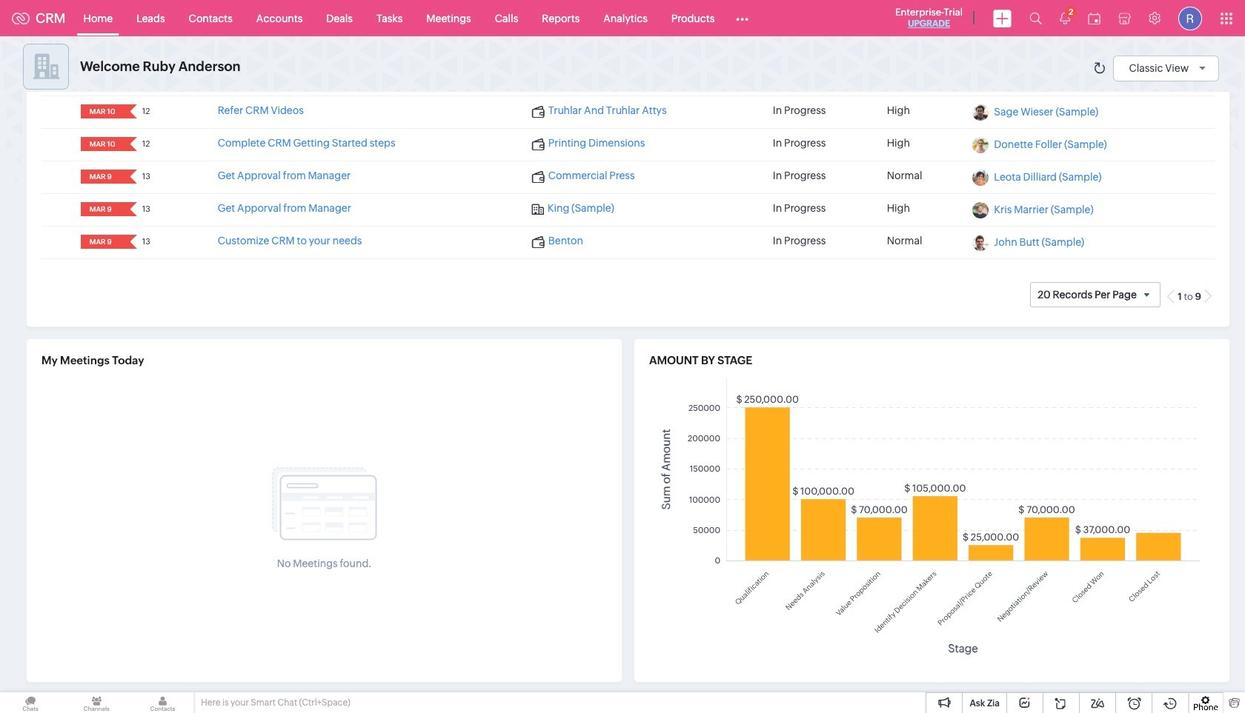 Task type: describe. For each thing, give the bounding box(es) containing it.
create menu element
[[984, 0, 1021, 36]]

search image
[[1030, 12, 1042, 24]]

signals element
[[1051, 0, 1079, 36]]

contacts image
[[132, 693, 193, 714]]

chats image
[[0, 693, 61, 714]]



Task type: vqa. For each thing, say whether or not it's contained in the screenshot.
System
no



Task type: locate. For each thing, give the bounding box(es) containing it.
calendar image
[[1088, 12, 1101, 24]]

profile image
[[1179, 6, 1202, 30]]

logo image
[[12, 12, 30, 24]]

None field
[[85, 105, 120, 119], [85, 137, 120, 151], [85, 170, 120, 184], [85, 203, 120, 217], [85, 235, 120, 249], [85, 105, 120, 119], [85, 137, 120, 151], [85, 170, 120, 184], [85, 203, 120, 217], [85, 235, 120, 249]]

Other Modules field
[[727, 6, 759, 30]]

channels image
[[66, 693, 127, 714]]

search element
[[1021, 0, 1051, 36]]

create menu image
[[993, 9, 1012, 27]]

profile element
[[1170, 0, 1211, 36]]



